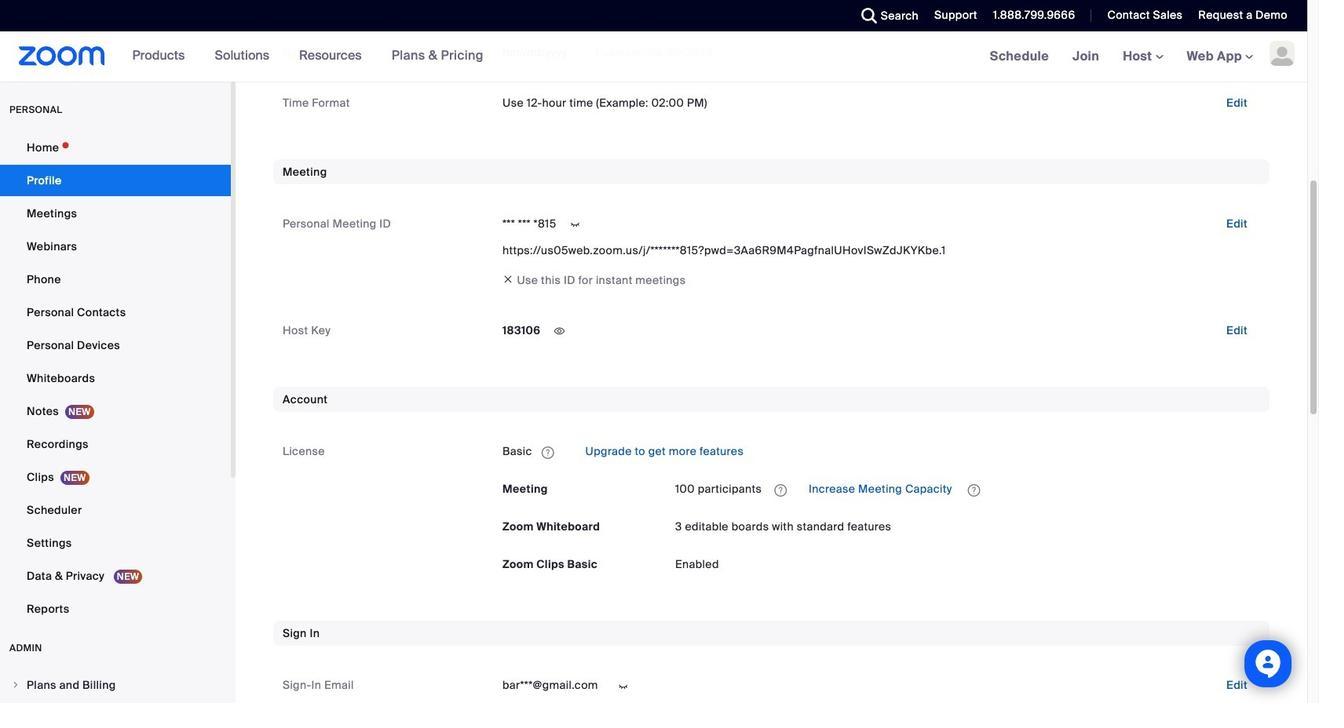 Task type: vqa. For each thing, say whether or not it's contained in the screenshot.
right icon
yes



Task type: locate. For each thing, give the bounding box(es) containing it.
show personal meeting id image
[[563, 218, 588, 232]]

banner
[[0, 31, 1307, 82]]

0 vertical spatial application
[[503, 439, 1260, 464]]

menu item
[[0, 671, 231, 700]]

1 vertical spatial application
[[675, 477, 1260, 502]]

application
[[503, 439, 1260, 464], [675, 477, 1260, 502]]

personal menu menu
[[0, 132, 231, 627]]



Task type: describe. For each thing, give the bounding box(es) containing it.
hide host key image
[[547, 325, 572, 339]]

learn more about your meeting license image
[[770, 483, 792, 498]]

zoom logo image
[[19, 46, 105, 66]]

learn more about your license type image
[[540, 447, 556, 458]]

right image
[[11, 681, 20, 690]]

meetings navigation
[[978, 31, 1307, 82]]

profile picture image
[[1270, 41, 1295, 66]]

product information navigation
[[105, 31, 495, 82]]



